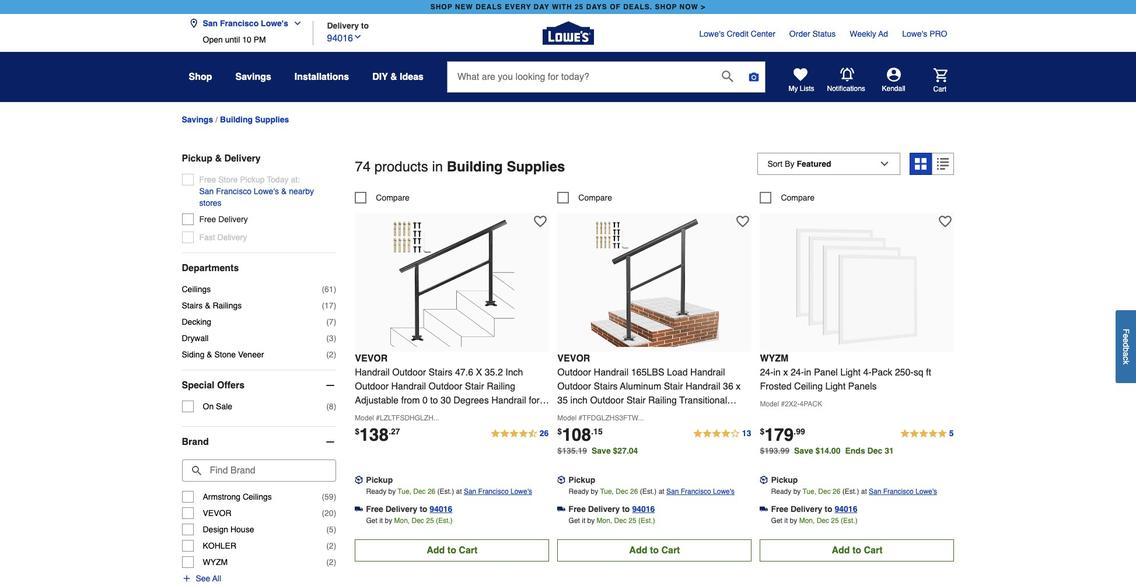 Task type: vqa. For each thing, say whether or not it's contained in the screenshot.


Task type: locate. For each thing, give the bounding box(es) containing it.
0 horizontal spatial mon,
[[394, 517, 410, 525]]

2 horizontal spatial compare
[[781, 193, 815, 202]]

san for pickup image associated with 3rd truck filled image
[[869, 488, 882, 496]]

) for drywall
[[334, 334, 336, 343]]

2 horizontal spatial $
[[760, 427, 765, 436]]

ad
[[879, 29, 888, 39]]

supplies down savings button
[[255, 115, 289, 125]]

san francisco lowe's button for 1st truck filled image from the left
[[464, 486, 532, 498]]

offers
[[217, 380, 245, 391]]

compare inside 5014028885 element
[[781, 193, 815, 202]]

mon, for pickup image associated with 3rd truck filled image '94016' button
[[799, 517, 815, 525]]

1 ( 2 ) from the top
[[326, 350, 336, 359]]

Search Query text field
[[448, 62, 713, 92]]

delivery
[[327, 21, 359, 30], [224, 153, 261, 164], [218, 215, 248, 224], [217, 233, 247, 242], [386, 505, 418, 514], [588, 505, 620, 514], [791, 505, 823, 514]]

armstrong
[[203, 493, 241, 502]]

e up d
[[1122, 334, 1131, 339]]

2 add to cart from the left
[[629, 546, 680, 556]]

0 vertical spatial supplies
[[255, 115, 289, 125]]

5 stars image
[[900, 427, 955, 441]]

2 ready by tue, dec 26 (est.) at san francisco lowe's from the left
[[569, 488, 735, 496]]

74
[[355, 159, 371, 175]]

0 horizontal spatial model
[[355, 414, 374, 422]]

handrail up transitional on the bottom
[[686, 382, 721, 392]]

) for armstrong ceilings
[[334, 493, 336, 502]]

tue, for pickup image associated with 3rd truck filled image
[[803, 488, 817, 496]]

1 horizontal spatial model
[[558, 414, 577, 422]]

mon,
[[394, 517, 410, 525], [597, 517, 612, 525], [799, 517, 815, 525]]

2 heart outline image from the left
[[939, 215, 952, 228]]

0 horizontal spatial add to cart button
[[355, 540, 549, 562]]

50°
[[627, 410, 641, 420]]

3 tue, from the left
[[803, 488, 817, 496]]

in
[[432, 159, 443, 175], [774, 368, 781, 378], [804, 368, 812, 378]]

wyzm inside wyzm 24-in x 24-in panel light 4-pack 250-sq ft frosted ceiling light panels
[[760, 354, 789, 364]]

light down panel at the right bottom
[[826, 382, 846, 392]]

cart inside button
[[934, 85, 947, 93]]

ready
[[366, 488, 387, 496], [569, 488, 589, 496], [771, 488, 792, 496]]

1 compare from the left
[[376, 193, 410, 202]]

of
[[610, 3, 621, 11]]

0 horizontal spatial shop
[[431, 3, 453, 11]]

heart outline image
[[737, 215, 750, 228], [939, 215, 952, 228]]

0 horizontal spatial in
[[432, 159, 443, 175]]

steps down range
[[565, 424, 589, 434]]

( for siding & stone veneer
[[326, 350, 329, 359]]

1 vertical spatial from
[[588, 410, 606, 420]]

1 vertical spatial savings
[[182, 115, 213, 125]]

3 down range
[[558, 424, 563, 434]]

weekly ad link
[[850, 28, 888, 40]]

1 horizontal spatial wyzm
[[760, 354, 789, 364]]

stairs inside vevor outdoor handrail 165lbs load handrail outdoor stairs aluminum stair handrail 36 x 35 inch outdoor stair railing transitional range from 0 to 50° staircase handrail fits 2- 3 steps with screw kit
[[594, 382, 618, 392]]

17
[[325, 301, 334, 310]]

railing inside vevor outdoor handrail 165lbs load handrail outdoor stairs aluminum stair handrail 36 x 35 inch outdoor stair railing transitional range from 0 to 50° staircase handrail fits 2- 3 steps with screw kit
[[649, 396, 677, 406]]

savings left "/"
[[182, 115, 213, 125]]

wyzm
[[760, 354, 789, 364], [203, 558, 228, 567]]

get for 2nd truck filled image from the right
[[569, 517, 580, 525]]

0 horizontal spatial get
[[366, 517, 378, 525]]

3 get it by mon, dec 25 (est.) from the left
[[771, 517, 858, 525]]

3 at from the left
[[861, 488, 867, 496]]

f e e d b a c k button
[[1116, 311, 1136, 384]]

& left "stone"
[[207, 350, 212, 359]]

panel
[[814, 368, 838, 378]]

heart outline image
[[534, 215, 547, 228]]

2 save from the left
[[794, 446, 814, 456]]

5014118287 element
[[558, 192, 612, 204]]

0 horizontal spatial free delivery to 94016
[[366, 505, 453, 514]]

location image
[[189, 19, 198, 28]]

2 horizontal spatial truck filled image
[[760, 505, 768, 514]]

model up fit
[[355, 414, 374, 422]]

2 $ from the left
[[558, 427, 562, 436]]

actual price $108.15 element
[[558, 425, 603, 445]]

open until 10 pm
[[203, 35, 266, 44]]

ceilings down 'find brand' text field
[[243, 493, 272, 502]]

2 horizontal spatial in
[[804, 368, 812, 378]]

2 2 from the top
[[329, 542, 334, 551]]

pickup down actual price $138.27 element
[[366, 476, 393, 485]]

pickup image for 3rd truck filled image
[[760, 476, 768, 484]]

vevor up design
[[203, 509, 231, 518]]

sale
[[216, 402, 232, 411]]

until
[[225, 35, 240, 44]]

# up 4
[[376, 414, 380, 422]]

lowe's down today at the top left
[[254, 187, 279, 196]]

3 ready from the left
[[771, 488, 792, 496]]

250-
[[895, 368, 914, 378]]

chevron down image left delivery to
[[288, 19, 302, 28]]

$ left 3-
[[355, 427, 360, 436]]

to inside the vevor handrail outdoor stairs 47.6 x 35.2 inch outdoor handrail outdoor stair railing adjustable from 0 to 30 degrees handrail for stairs outdoor aluminum black stair railing fit 3-4 steps
[[430, 396, 438, 406]]

1 vertical spatial ( 2 )
[[326, 542, 336, 551]]

order
[[790, 29, 811, 39]]

san francisco lowe's button for 2nd truck filled image from the right
[[667, 486, 735, 498]]

3 compare from the left
[[781, 193, 815, 202]]

ready for pickup icon
[[569, 488, 589, 496]]

10
[[242, 35, 251, 44]]

7 ) from the top
[[334, 493, 336, 502]]

1 horizontal spatial compare
[[579, 193, 612, 202]]

from up with
[[588, 410, 606, 420]]

1 horizontal spatial vevor
[[355, 354, 388, 364]]

was price $193.99 element
[[760, 443, 794, 456]]

1 steps from the left
[[384, 424, 408, 434]]

san for pickup icon
[[667, 488, 679, 496]]

e
[[1122, 334, 1131, 339], [1122, 339, 1131, 343]]

2 horizontal spatial get it by mon, dec 25 (est.)
[[771, 517, 858, 525]]

in for products
[[432, 159, 443, 175]]

handrail up adjustable
[[355, 368, 390, 378]]

2 truck filled image from the left
[[558, 505, 566, 514]]

35.2
[[485, 368, 503, 378]]

stairs up 3-
[[355, 410, 379, 420]]

design house
[[203, 525, 254, 535]]

0 horizontal spatial 5
[[329, 525, 334, 535]]

0 horizontal spatial from
[[401, 396, 420, 406]]

$193.99
[[760, 446, 790, 456]]

lowe's inside lowe's credit center link
[[700, 29, 725, 39]]

stair up 50°
[[627, 396, 646, 406]]

pickup for pickup image associated with 3rd truck filled image
[[771, 476, 798, 485]]

0 horizontal spatial #
[[376, 414, 380, 422]]

94016 for pickup image associated with 3rd truck filled image
[[835, 505, 858, 514]]

& for delivery
[[215, 153, 222, 164]]

railing down for on the bottom left
[[509, 410, 537, 420]]

2 get from the left
[[569, 517, 580, 525]]

0 horizontal spatial tue,
[[398, 488, 411, 496]]

get
[[366, 517, 378, 525], [569, 517, 580, 525], [771, 517, 783, 525]]

my
[[789, 85, 798, 93]]

plus image
[[182, 574, 191, 584]]

2 at from the left
[[659, 488, 665, 496]]

new
[[455, 3, 473, 11]]

2 free delivery to 94016 from the left
[[569, 505, 655, 514]]

from up lzltfsdhglzh...
[[401, 396, 420, 406]]

2 get it by mon, dec 25 (est.) from the left
[[569, 517, 655, 525]]

0 horizontal spatial pickup image
[[355, 476, 363, 484]]

3 $ from the left
[[760, 427, 765, 436]]

3 ) from the top
[[334, 317, 336, 327]]

dec
[[868, 446, 883, 456], [413, 488, 426, 496], [616, 488, 628, 496], [819, 488, 831, 496], [412, 517, 424, 525], [614, 517, 627, 525], [817, 517, 829, 525]]

0 horizontal spatial save
[[592, 446, 611, 456]]

$ inside '$ 108 .15'
[[558, 427, 562, 436]]

ready by tue, dec 26 (est.) at san francisco lowe's for san francisco lowe's button for 2nd truck filled image from the right
[[569, 488, 735, 496]]

model # lzltfsdhglzh...
[[355, 414, 439, 422]]

kendall
[[882, 85, 906, 93]]

1 add to cart button from the left
[[355, 540, 549, 562]]

lowe's inside san francisco lowe's & nearby stores
[[254, 187, 279, 196]]

vevor up inch
[[558, 354, 590, 364]]

# for 35
[[579, 414, 583, 422]]

kendall button
[[866, 68, 922, 93]]

1 horizontal spatial get
[[569, 517, 580, 525]]

1 horizontal spatial ready
[[569, 488, 589, 496]]

1 horizontal spatial 0
[[609, 410, 614, 420]]

( for armstrong ceilings
[[322, 493, 325, 502]]

0 vertical spatial aluminum
[[620, 382, 661, 392]]

1 vertical spatial supplies
[[507, 159, 565, 175]]

products
[[375, 159, 428, 175]]

) for on sale
[[334, 402, 336, 411]]

5 ) from the top
[[334, 350, 336, 359]]

1 e from the top
[[1122, 334, 1131, 339]]

2 shop from the left
[[655, 3, 677, 11]]

8
[[329, 402, 334, 411]]

31
[[885, 446, 894, 456]]

( for vevor
[[322, 509, 325, 518]]

e up b
[[1122, 339, 1131, 343]]

status
[[813, 29, 836, 39]]

grid view image
[[916, 158, 927, 170]]

0 horizontal spatial it
[[380, 517, 383, 525]]

steps inside the vevor handrail outdoor stairs 47.6 x 35.2 inch outdoor handrail outdoor stair railing adjustable from 0 to 30 degrees handrail for stairs outdoor aluminum black stair railing fit 3-4 steps
[[384, 424, 408, 434]]

2 ( 2 ) from the top
[[326, 542, 336, 551]]

108
[[562, 425, 591, 445]]

24- up frosted
[[760, 368, 774, 378]]

3 get from the left
[[771, 517, 783, 525]]

5 inside image
[[950, 429, 954, 438]]

compare inside 5014118291 element
[[376, 193, 410, 202]]

ready down $135.19
[[569, 488, 589, 496]]

2 vertical spatial 2
[[329, 558, 334, 567]]

model down 35 in the left bottom of the page
[[558, 414, 577, 422]]

aluminum inside the vevor handrail outdoor stairs 47.6 x 35.2 inch outdoor handrail outdoor stair railing adjustable from 0 to 30 degrees handrail for stairs outdoor aluminum black stair railing fit 3-4 steps
[[418, 410, 459, 420]]

compare inside the 5014118287 element
[[579, 193, 612, 202]]

search image
[[722, 70, 734, 82]]

9 ) from the top
[[334, 525, 336, 535]]

0 vertical spatial ( 2 )
[[326, 350, 336, 359]]

25 for pickup icon
[[629, 517, 637, 525]]

see all button
[[182, 573, 221, 585]]

0 horizontal spatial 0
[[423, 396, 428, 406]]

departments element
[[182, 263, 336, 274]]

( 3 )
[[326, 334, 336, 343]]

1 horizontal spatial at
[[659, 488, 665, 496]]

$ inside the $ 138 .27
[[355, 427, 360, 436]]

wyzm up frosted
[[760, 354, 789, 364]]

list view image
[[938, 158, 949, 170]]

get it by mon, dec 25 (est.) for pickup image associated with 3rd truck filled image '94016' button
[[771, 517, 858, 525]]

to inside vevor outdoor handrail 165lbs load handrail outdoor stairs aluminum stair handrail 36 x 35 inch outdoor stair railing transitional range from 0 to 50° staircase handrail fits 2- 3 steps with screw kit
[[617, 410, 625, 420]]

2 ready from the left
[[569, 488, 589, 496]]

0 horizontal spatial ready
[[366, 488, 387, 496]]

camera image
[[748, 71, 760, 83]]

1 horizontal spatial add to cart
[[629, 546, 680, 556]]

2 tue, from the left
[[600, 488, 614, 496]]

& right diy
[[391, 72, 397, 82]]

minus image
[[325, 380, 336, 392]]

0 horizontal spatial ready by tue, dec 26 (est.) at san francisco lowe's
[[366, 488, 532, 496]]

24-
[[760, 368, 774, 378], [791, 368, 804, 378]]

chevron down image
[[288, 19, 302, 28], [353, 32, 362, 41]]

pickup image
[[355, 476, 363, 484], [760, 476, 768, 484]]

it for 2nd truck filled image from the right
[[582, 517, 586, 525]]

save
[[592, 446, 611, 456], [794, 446, 814, 456]]

san francisco lowe's & nearby stores
[[199, 187, 314, 208]]

shop left new
[[431, 3, 453, 11]]

add to cart button
[[355, 540, 549, 562], [558, 540, 752, 562], [760, 540, 955, 562]]

0 horizontal spatial vevor
[[203, 509, 231, 518]]

1 horizontal spatial supplies
[[507, 159, 565, 175]]

1 horizontal spatial add to cart button
[[558, 540, 752, 562]]

model down frosted
[[760, 400, 779, 408]]

free for 1st truck filled image from the left's pickup image
[[366, 505, 383, 514]]

lowe's left the credit
[[700, 29, 725, 39]]

load
[[667, 368, 688, 378]]

vevor inside vevor outdoor handrail 165lbs load handrail outdoor stairs aluminum stair handrail 36 x 35 inch outdoor stair railing transitional range from 0 to 50° staircase handrail fits 2- 3 steps with screw kit
[[558, 354, 590, 364]]

1 horizontal spatial ceilings
[[243, 493, 272, 502]]

in right products
[[432, 159, 443, 175]]

shop new deals every day with 25 days of deals. shop now >
[[431, 3, 706, 11]]

1 horizontal spatial building
[[447, 159, 503, 175]]

1 add to cart from the left
[[427, 546, 478, 556]]

$ inside $ 179 .99
[[760, 427, 765, 436]]

# for adjustable
[[376, 414, 380, 422]]

0 horizontal spatial 3
[[329, 334, 334, 343]]

aluminum down '30'
[[418, 410, 459, 420]]

brand
[[182, 437, 209, 448]]

savings down pm
[[236, 72, 271, 82]]

2 horizontal spatial vevor
[[558, 354, 590, 364]]

1 mon, from the left
[[394, 517, 410, 525]]

2 horizontal spatial add
[[832, 546, 850, 556]]

savings / building supplies
[[182, 115, 289, 125]]

1 vertical spatial building
[[447, 159, 503, 175]]

lowe's home improvement cart image
[[934, 68, 948, 82]]

1 horizontal spatial it
[[582, 517, 586, 525]]

0 horizontal spatial savings
[[182, 115, 213, 125]]

francisco inside san francisco lowe's & nearby stores
[[216, 187, 252, 196]]

) for vevor
[[334, 509, 336, 518]]

4
[[376, 424, 382, 434]]

1 horizontal spatial tue,
[[600, 488, 614, 496]]

1 vertical spatial wyzm
[[203, 558, 228, 567]]

1 vertical spatial 0
[[609, 410, 614, 420]]

stairs up model # tfdglzhs3ftw...
[[594, 382, 618, 392]]

railing up staircase
[[649, 396, 677, 406]]

3 mon, from the left
[[799, 517, 815, 525]]

1 vertical spatial ceilings
[[243, 493, 272, 502]]

ready by tue, dec 26 (est.) at san francisco lowe's for san francisco lowe's button for 3rd truck filled image
[[771, 488, 937, 496]]

3 down ( 7 )
[[329, 334, 334, 343]]

3 2 from the top
[[329, 558, 334, 567]]

3 truck filled image from the left
[[760, 505, 768, 514]]

1 horizontal spatial 3
[[558, 424, 563, 434]]

1 horizontal spatial add
[[629, 546, 648, 556]]

stair
[[465, 382, 484, 392], [664, 382, 683, 392], [627, 396, 646, 406], [487, 410, 506, 420]]

wyzm up all
[[203, 558, 228, 567]]

0 inside vevor outdoor handrail 165lbs load handrail outdoor stairs aluminum stair handrail 36 x 35 inch outdoor stair railing transitional range from 0 to 50° staircase handrail fits 2- 3 steps with screw kit
[[609, 410, 614, 420]]

2 mon, from the left
[[597, 517, 612, 525]]

0 horizontal spatial steps
[[384, 424, 408, 434]]

francisco for 1st truck filled image from the left's pickup image
[[478, 488, 509, 496]]

model for frosted
[[760, 400, 779, 408]]

3 it from the left
[[785, 517, 788, 525]]

# for frosted
[[781, 400, 785, 408]]

20
[[325, 509, 334, 518]]

to
[[361, 21, 369, 30], [430, 396, 438, 406], [617, 410, 625, 420], [420, 505, 427, 514], [622, 505, 630, 514], [825, 505, 833, 514], [448, 546, 456, 556], [650, 546, 659, 556], [853, 546, 862, 556]]

6 ) from the top
[[334, 402, 336, 411]]

& for stone
[[207, 350, 212, 359]]

actual price $138.27 element
[[355, 425, 400, 445]]

railing down 35.2
[[487, 382, 515, 392]]

1 ) from the top
[[334, 285, 336, 294]]

vevor
[[355, 354, 388, 364], [558, 354, 590, 364], [203, 509, 231, 518]]

ready right 59
[[366, 488, 387, 496]]

3 add from the left
[[832, 546, 850, 556]]

1 horizontal spatial aluminum
[[620, 382, 661, 392]]

1 horizontal spatial in
[[774, 368, 781, 378]]

2 horizontal spatial add to cart button
[[760, 540, 955, 562]]

design
[[203, 525, 228, 535]]

truck filled image
[[355, 505, 363, 514], [558, 505, 566, 514], [760, 505, 768, 514]]

0 vertical spatial 2
[[329, 350, 334, 359]]

# down frosted
[[781, 400, 785, 408]]

it
[[380, 517, 383, 525], [582, 517, 586, 525], [785, 517, 788, 525]]

pickup down $193.99
[[771, 476, 798, 485]]

x up frosted
[[784, 368, 788, 378]]

ceilings
[[182, 285, 211, 294], [243, 493, 272, 502]]

1 vertical spatial x
[[736, 382, 741, 392]]

165lbs
[[631, 368, 665, 378]]

in up ceiling
[[804, 368, 812, 378]]

1 horizontal spatial $
[[558, 427, 562, 436]]

# up '$ 108 .15'
[[579, 414, 583, 422]]

2 steps from the left
[[565, 424, 589, 434]]

ends dec 31 element
[[845, 446, 899, 456]]

0 vertical spatial building
[[220, 115, 253, 125]]

2 ) from the top
[[334, 301, 336, 310]]

lowe's left "pro"
[[902, 29, 928, 39]]

2 horizontal spatial free delivery to 94016
[[771, 505, 858, 514]]

add
[[427, 546, 445, 556], [629, 546, 648, 556], [832, 546, 850, 556]]

1 horizontal spatial pickup image
[[760, 476, 768, 484]]

for
[[529, 396, 540, 406]]

$ for 108
[[558, 427, 562, 436]]

2 compare from the left
[[579, 193, 612, 202]]

1 at from the left
[[456, 488, 462, 496]]

1 ready by tue, dec 26 (est.) at san francisco lowe's from the left
[[366, 488, 532, 496]]

1 horizontal spatial 5
[[950, 429, 954, 438]]

san inside san francisco lowe's & nearby stores
[[199, 187, 214, 196]]

0 horizontal spatial $
[[355, 427, 360, 436]]

24- up ceiling
[[791, 368, 804, 378]]

36
[[723, 382, 734, 392]]

special offers
[[182, 380, 245, 391]]

weekly ad
[[850, 29, 888, 39]]

( for drywall
[[326, 334, 329, 343]]

from inside vevor outdoor handrail 165lbs load handrail outdoor stairs aluminum stair handrail 36 x 35 inch outdoor stair railing transitional range from 0 to 50° staircase handrail fits 2- 3 steps with screw kit
[[588, 410, 606, 420]]

2 horizontal spatial ready by tue, dec 26 (est.) at san francisco lowe's
[[771, 488, 937, 496]]

3 free delivery to 94016 from the left
[[771, 505, 858, 514]]

0 vertical spatial 0
[[423, 396, 428, 406]]

( 61 )
[[322, 285, 336, 294]]

(est.)
[[438, 488, 454, 496], [640, 488, 657, 496], [843, 488, 859, 496], [436, 517, 453, 525], [639, 517, 655, 525], [841, 517, 858, 525]]

4 stars image
[[693, 427, 752, 441]]

0 horizontal spatial supplies
[[255, 115, 289, 125]]

5014028885 element
[[760, 192, 815, 204]]

1 horizontal spatial steps
[[565, 424, 589, 434]]

0 horizontal spatial 24-
[[760, 368, 774, 378]]

.99
[[794, 427, 805, 436]]

0 vertical spatial wyzm
[[760, 354, 789, 364]]

x inside vevor outdoor handrail 165lbs load handrail outdoor stairs aluminum stair handrail 36 x 35 inch outdoor stair railing transitional range from 0 to 50° staircase handrail fits 2- 3 steps with screw kit
[[736, 382, 741, 392]]

1 horizontal spatial heart outline image
[[939, 215, 952, 228]]

1 free delivery to 94016 from the left
[[366, 505, 453, 514]]

8 ) from the top
[[334, 509, 336, 518]]

0 vertical spatial 5
[[950, 429, 954, 438]]

shop left now
[[655, 3, 677, 11]]

1 it from the left
[[380, 517, 383, 525]]

0 horizontal spatial add
[[427, 546, 445, 556]]

lists
[[800, 85, 815, 93]]

25 for pickup image associated with 3rd truck filled image
[[831, 517, 839, 525]]

aluminum down 165lbs
[[620, 382, 661, 392]]

steps down model # lzltfsdhglzh...
[[384, 424, 408, 434]]

2 vertical spatial ( 2 )
[[326, 558, 336, 567]]

0 up screw
[[609, 410, 614, 420]]

2
[[329, 350, 334, 359], [329, 542, 334, 551], [329, 558, 334, 567]]

vevor for handrail outdoor stairs 47.6 x 35.2 inch outdoor handrail outdoor stair railing adjustable from 0 to 30 degrees handrail for stairs outdoor aluminum black stair railing fit 3-4 steps
[[355, 354, 388, 364]]

None search field
[[447, 61, 766, 103]]

save down '.15'
[[592, 446, 611, 456]]

( for decking
[[326, 317, 329, 327]]

center
[[751, 29, 776, 39]]

$ for 138
[[355, 427, 360, 436]]

lowe's
[[261, 19, 288, 28], [700, 29, 725, 39], [902, 29, 928, 39], [254, 187, 279, 196], [511, 488, 532, 496], [713, 488, 735, 496], [916, 488, 937, 496]]

transitional
[[680, 396, 727, 406]]

1 horizontal spatial savings
[[236, 72, 271, 82]]

2 24- from the left
[[791, 368, 804, 378]]

0 vertical spatial from
[[401, 396, 420, 406]]

pickup for 1st truck filled image from the left's pickup image
[[366, 476, 393, 485]]

brand button
[[182, 427, 336, 458]]

in up frosted
[[774, 368, 781, 378]]

3 ( 2 ) from the top
[[326, 558, 336, 567]]

11 ) from the top
[[334, 558, 336, 567]]

1 save from the left
[[592, 446, 611, 456]]

savings inside savings / building supplies
[[182, 115, 213, 125]]

1 add from the left
[[427, 546, 445, 556]]

1 horizontal spatial get it by mon, dec 25 (est.)
[[569, 517, 655, 525]]

1 horizontal spatial chevron down image
[[353, 32, 362, 41]]

light left 4-
[[841, 368, 861, 378]]

2 pickup image from the left
[[760, 476, 768, 484]]

pickup right pickup icon
[[569, 476, 596, 485]]

138
[[360, 425, 389, 445]]

ready for 1st truck filled image from the left's pickup image
[[366, 488, 387, 496]]

0 horizontal spatial compare
[[376, 193, 410, 202]]

2 add to cart button from the left
[[558, 540, 752, 562]]

f
[[1122, 329, 1131, 334]]

& left railings
[[205, 301, 210, 310]]

2 horizontal spatial mon,
[[799, 517, 815, 525]]

& for ideas
[[391, 72, 397, 82]]

94016 for 1st truck filled image from the left's pickup image
[[430, 505, 453, 514]]

lowe's home improvement lists image
[[794, 68, 808, 82]]

0 horizontal spatial truck filled image
[[355, 505, 363, 514]]

1 tue, from the left
[[398, 488, 411, 496]]

4pack
[[800, 400, 822, 408]]

) for siding & stone veneer
[[334, 350, 336, 359]]

3 ready by tue, dec 26 (est.) at san francisco lowe's from the left
[[771, 488, 937, 496]]

( 2 ) for kohler
[[326, 542, 336, 551]]

get it by mon, dec 25 (est.) for 1st truck filled image from the left's pickup image '94016' button
[[366, 517, 453, 525]]

2 for kohler
[[329, 542, 334, 551]]

1 pickup image from the left
[[355, 476, 363, 484]]

0 horizontal spatial aluminum
[[418, 410, 459, 420]]

1 get from the left
[[366, 517, 378, 525]]

10 ) from the top
[[334, 542, 336, 551]]

0 vertical spatial x
[[784, 368, 788, 378]]

save down .99
[[794, 446, 814, 456]]

( 2 )
[[326, 350, 336, 359], [326, 542, 336, 551], [326, 558, 336, 567]]

steps
[[384, 424, 408, 434], [565, 424, 589, 434]]

$ down range
[[558, 427, 562, 436]]

& down today at the top left
[[281, 187, 287, 196]]

2 for siding & stone veneer
[[329, 350, 334, 359]]

savings
[[236, 72, 271, 82], [182, 115, 213, 125]]

vevor inside the vevor handrail outdoor stairs 47.6 x 35.2 inch outdoor handrail outdoor stair railing adjustable from 0 to 30 degrees handrail for stairs outdoor aluminum black stair railing fit 3-4 steps
[[355, 354, 388, 364]]

( for wyzm
[[326, 558, 329, 567]]

$135.19
[[558, 446, 587, 456]]

credit
[[727, 29, 749, 39]]

2 it from the left
[[582, 517, 586, 525]]

handrail
[[355, 368, 390, 378], [594, 368, 629, 378], [691, 368, 725, 378], [391, 382, 426, 392], [686, 382, 721, 392], [492, 396, 526, 406], [685, 410, 720, 420]]

with
[[552, 3, 572, 11]]

vevor up adjustable
[[355, 354, 388, 364]]

4 ) from the top
[[334, 334, 336, 343]]

at for san francisco lowe's button for 3rd truck filled image
[[861, 488, 867, 496]]

& up store at left top
[[215, 153, 222, 164]]

2 horizontal spatial at
[[861, 488, 867, 496]]

0 left '30'
[[423, 396, 428, 406]]

x right 36 at the right of the page
[[736, 382, 741, 392]]

1 horizontal spatial truck filled image
[[558, 505, 566, 514]]

special
[[182, 380, 215, 391]]

3 add to cart from the left
[[832, 546, 883, 556]]

1 ready from the left
[[366, 488, 387, 496]]

building inside savings / building supplies
[[220, 115, 253, 125]]

stairs up decking
[[182, 301, 203, 310]]

0 horizontal spatial chevron down image
[[288, 19, 302, 28]]

2 for wyzm
[[329, 558, 334, 567]]

) for decking
[[334, 317, 336, 327]]

1 horizontal spatial x
[[784, 368, 788, 378]]

compare for 5014028885 element
[[781, 193, 815, 202]]

chevron down image down delivery to
[[353, 32, 362, 41]]

0 horizontal spatial get it by mon, dec 25 (est.)
[[366, 517, 453, 525]]

pickup image
[[558, 476, 566, 484]]

$ right 13 on the right of the page
[[760, 427, 765, 436]]

special offers button
[[182, 371, 336, 401]]

1 $ from the left
[[355, 427, 360, 436]]

siding
[[182, 350, 205, 359]]

ready down $193.99
[[771, 488, 792, 496]]

1 2 from the top
[[329, 350, 334, 359]]

0 horizontal spatial x
[[736, 382, 741, 392]]

kit
[[640, 424, 651, 434]]

1 horizontal spatial ready by tue, dec 26 (est.) at san francisco lowe's
[[569, 488, 735, 496]]

ceilings up stairs & railings
[[182, 285, 211, 294]]

fits
[[723, 410, 738, 420]]

supplies up heart outline icon
[[507, 159, 565, 175]]

1 get it by mon, dec 25 (est.) from the left
[[366, 517, 453, 525]]

26 for pickup icon
[[630, 488, 638, 496]]

0
[[423, 396, 428, 406], [609, 410, 614, 420]]

3 inside vevor outdoor handrail 165lbs load handrail outdoor stairs aluminum stair handrail 36 x 35 inch outdoor stair railing transitional range from 0 to 50° staircase handrail fits 2- 3 steps with screw kit
[[558, 424, 563, 434]]

compare for the 5014118287 element
[[579, 193, 612, 202]]



Task type: describe. For each thing, give the bounding box(es) containing it.
pickup for pickup icon
[[569, 476, 596, 485]]

actual price $179.99 element
[[760, 425, 805, 445]]

1 vertical spatial light
[[826, 382, 846, 392]]

pro
[[930, 29, 948, 39]]

) for stairs & railings
[[334, 301, 336, 310]]

stairs left "47.6"
[[429, 368, 453, 378]]

$ 108 .15
[[558, 425, 603, 445]]

.15
[[591, 427, 603, 436]]

35
[[558, 396, 568, 406]]

0 horizontal spatial ceilings
[[182, 285, 211, 294]]

5014118291 element
[[355, 192, 410, 204]]

siding & stone veneer
[[182, 350, 264, 359]]

departments
[[182, 263, 239, 274]]

see all
[[196, 574, 221, 584]]

notifications
[[827, 85, 866, 93]]

lowe's down 13 button
[[713, 488, 735, 496]]

& for railings
[[205, 301, 210, 310]]

installations
[[295, 72, 349, 82]]

open
[[203, 35, 223, 44]]

vevor for outdoor handrail 165lbs load handrail outdoor stairs aluminum stair handrail 36 x 35 inch outdoor stair railing transitional range from 0 to 50° staircase handrail fits 2- 3 steps with screw kit
[[558, 354, 590, 364]]

lowe's inside lowe's pro link
[[902, 29, 928, 39]]

mon, for '94016' button related to pickup icon
[[597, 517, 612, 525]]

59
[[325, 493, 334, 502]]

save for 108
[[592, 446, 611, 456]]

) for design house
[[334, 525, 336, 535]]

0 vertical spatial 3
[[329, 334, 334, 343]]

from inside the vevor handrail outdoor stairs 47.6 x 35.2 inch outdoor handrail outdoor stair railing adjustable from 0 to 30 degrees handrail for stairs outdoor aluminum black stair railing fit 3-4 steps
[[401, 396, 420, 406]]

pm
[[254, 35, 266, 44]]

( 5 )
[[326, 525, 336, 535]]

get for 1st truck filled image from the left
[[366, 517, 378, 525]]

stairs & railings
[[182, 301, 242, 310]]

pickup image for 1st truck filled image from the left
[[355, 476, 363, 484]]

lowe's down 5 button
[[916, 488, 937, 496]]

x inside wyzm 24-in x 24-in panel light 4-pack 250-sq ft frosted ceiling light panels
[[784, 368, 788, 378]]

store
[[218, 175, 238, 184]]

free delivery
[[199, 215, 248, 224]]

free delivery to 94016 for 1st truck filled image from the left
[[366, 505, 453, 514]]

74 products in building supplies
[[355, 159, 565, 175]]

model for 35
[[558, 414, 577, 422]]

pickup up san francisco lowe's & nearby stores
[[240, 175, 265, 184]]

2 e from the top
[[1122, 339, 1131, 343]]

lowe's down 26 "button"
[[511, 488, 532, 496]]

lowe's home improvement logo image
[[543, 7, 594, 59]]

$ 138 .27
[[355, 425, 400, 445]]

installations button
[[295, 67, 349, 88]]

degrees
[[454, 396, 489, 406]]

fast
[[199, 233, 215, 242]]

panels
[[848, 382, 877, 392]]

vevor handrail outdoor stairs 47.6 x 35.2 inch outdoor handrail outdoor stair railing adjustable from 0 to 30 degrees handrail for stairs outdoor aluminum black stair railing fit 3-4 steps image
[[388, 219, 516, 347]]

d
[[1122, 343, 1131, 348]]

3 add to cart button from the left
[[760, 540, 955, 562]]

( 2 ) for siding & stone veneer
[[326, 350, 336, 359]]

steps inside vevor outdoor handrail 165lbs load handrail outdoor stairs aluminum stair handrail 36 x 35 inch outdoor stair railing transitional range from 0 to 50° staircase handrail fits 2- 3 steps with screw kit
[[565, 424, 589, 434]]

add to cart for 1st add to cart button from the right
[[832, 546, 883, 556]]

( for ceilings
[[322, 285, 325, 294]]

lowe's up pm
[[261, 19, 288, 28]]

) for ceilings
[[334, 285, 336, 294]]

) for kohler
[[334, 542, 336, 551]]

1 truck filled image from the left
[[355, 505, 363, 514]]

free delivery to 94016 for 3rd truck filled image
[[771, 505, 858, 514]]

0 inside the vevor handrail outdoor stairs 47.6 x 35.2 inch outdoor handrail outdoor stair railing adjustable from 0 to 30 degrees handrail for stairs outdoor aluminum black stair railing fit 3-4 steps
[[423, 396, 428, 406]]

94016 button for pickup icon
[[632, 504, 655, 515]]

7
[[329, 317, 334, 327]]

b
[[1122, 348, 1131, 352]]

add to cart for 1st add to cart button from the left
[[427, 546, 478, 556]]

aluminum inside vevor outdoor handrail 165lbs load handrail outdoor stairs aluminum stair handrail 36 x 35 inch outdoor stair railing transitional range from 0 to 50° staircase handrail fits 2- 3 steps with screw kit
[[620, 382, 661, 392]]

fast delivery
[[199, 233, 247, 242]]

tfdglzhs3ftw...
[[583, 414, 644, 422]]

wyzm for wyzm 24-in x 24-in panel light 4-pack 250-sq ft frosted ceiling light panels
[[760, 354, 789, 364]]

4-
[[864, 368, 872, 378]]

vevor handrail outdoor stairs 47.6 x 35.2 inch outdoor handrail outdoor stair railing adjustable from 0 to 30 degrees handrail for stairs outdoor aluminum black stair railing fit 3-4 steps
[[355, 354, 540, 434]]

( 59 )
[[322, 493, 336, 502]]

free for pickup image associated with 3rd truck filled image
[[771, 505, 789, 514]]

a
[[1122, 352, 1131, 357]]

francisco for pickup image associated with 3rd truck filled image
[[884, 488, 914, 496]]

deals.
[[623, 3, 653, 11]]

save for 179
[[794, 446, 814, 456]]

railings
[[213, 301, 242, 310]]

94016 button for pickup image associated with 3rd truck filled image
[[835, 504, 858, 515]]

vevor outdoor handrail 165lbs load handrail outdoor stairs aluminum stair handrail 36 x 35 inch outdoor stair railing transitional range from 0 to 50° staircase handrail fits 2- 3 steps with screw kit
[[558, 354, 749, 434]]

Find Brand text field
[[182, 460, 336, 482]]

0 vertical spatial chevron down image
[[288, 19, 302, 28]]

kohler
[[203, 542, 236, 551]]

savings for savings / building supplies
[[182, 115, 213, 125]]

inch
[[506, 368, 523, 378]]

armstrong ceilings
[[203, 493, 272, 502]]

0 vertical spatial light
[[841, 368, 861, 378]]

handrail left 165lbs
[[594, 368, 629, 378]]

diy
[[373, 72, 388, 82]]

vevor outdoor handrail 165lbs load handrail outdoor stairs aluminum stair handrail 36 x 35 inch outdoor stair railing transitional range from 0 to 50° staircase handrail fits 2-3 steps with screw kit image
[[591, 219, 719, 347]]

nearby
[[289, 187, 314, 196]]

it for 3rd truck filled image
[[785, 517, 788, 525]]

all
[[212, 574, 221, 584]]

inch
[[571, 396, 588, 406]]

94016 for pickup icon
[[632, 505, 655, 514]]

handrail up 36 at the right of the page
[[691, 368, 725, 378]]

wyzm for wyzm
[[203, 558, 228, 567]]

staircase
[[644, 410, 683, 420]]

add to cart for second add to cart button
[[629, 546, 680, 556]]

( 2 ) for wyzm
[[326, 558, 336, 567]]

supplies inside savings / building supplies
[[255, 115, 289, 125]]

my lists
[[789, 85, 815, 93]]

( for on sale
[[326, 402, 329, 411]]

pickup down savings link
[[182, 153, 212, 164]]

94016 button for 1st truck filled image from the left's pickup image
[[430, 504, 453, 515]]

lowe's credit center
[[700, 29, 776, 39]]

san francisco lowe's button for 3rd truck filled image
[[869, 486, 937, 498]]

minus image
[[325, 437, 336, 448]]

25 for 1st truck filled image from the left's pickup image
[[426, 517, 434, 525]]

fit
[[355, 424, 365, 434]]

lowe's home improvement notification center image
[[840, 68, 854, 82]]

order status
[[790, 29, 836, 39]]

ready for pickup image associated with 3rd truck filled image
[[771, 488, 792, 496]]

cart button
[[917, 68, 948, 94]]

san francisco lowe's
[[203, 19, 288, 28]]

47.6
[[455, 368, 473, 378]]

1 shop from the left
[[431, 3, 453, 11]]

1 heart outline image from the left
[[737, 215, 750, 228]]

shop new deals every day with 25 days of deals. shop now > link
[[428, 0, 708, 14]]

it for 1st truck filled image from the left
[[380, 517, 383, 525]]

savings save $14.00 element
[[794, 446, 899, 456]]

screw
[[611, 424, 637, 434]]

model # 2x2-4pack
[[760, 400, 822, 408]]

shop button
[[189, 67, 212, 88]]

1 24- from the left
[[760, 368, 774, 378]]

model for adjustable
[[355, 414, 374, 422]]

tue, for 1st truck filled image from the left's pickup image
[[398, 488, 411, 496]]

& inside san francisco lowe's & nearby stores
[[281, 187, 287, 196]]

2-
[[740, 410, 749, 420]]

handrail up lzltfsdhglzh...
[[391, 382, 426, 392]]

$ 179 .99
[[760, 425, 805, 445]]

at:
[[291, 175, 300, 184]]

handrail down transitional on the bottom
[[685, 410, 720, 420]]

was price $135.19 element
[[558, 443, 592, 456]]

$27.04
[[613, 446, 638, 456]]

deals
[[476, 3, 502, 11]]

$193.99 save $14.00 ends dec 31
[[760, 446, 894, 456]]

0 vertical spatial railing
[[487, 382, 515, 392]]

$135.19 save $27.04
[[558, 446, 638, 456]]

at for san francisco lowe's button for 2nd truck filled image from the right
[[659, 488, 665, 496]]

day
[[534, 3, 550, 11]]

francisco for pickup icon
[[681, 488, 711, 496]]

13
[[742, 429, 751, 438]]

san for 1st truck filled image from the left's pickup image
[[464, 488, 476, 496]]

4.5 stars image
[[490, 427, 549, 441]]

61
[[325, 285, 334, 294]]

black
[[461, 410, 484, 420]]

2 vertical spatial railing
[[509, 410, 537, 420]]

ideas
[[400, 72, 424, 82]]

( for kohler
[[326, 542, 329, 551]]

compare for 5014118291 element
[[376, 193, 410, 202]]

savings for savings
[[236, 72, 271, 82]]

3-
[[368, 424, 376, 434]]

tue, for pickup icon
[[600, 488, 614, 496]]

handrail left for on the bottom left
[[492, 396, 526, 406]]

free delivery to 94016 for 2nd truck filled image from the right
[[569, 505, 655, 514]]

get it by mon, dec 25 (est.) for '94016' button related to pickup icon
[[569, 517, 655, 525]]

house
[[231, 525, 254, 535]]

lowe's pro link
[[902, 28, 948, 40]]

at for san francisco lowe's button for 1st truck filled image from the left
[[456, 488, 462, 496]]

) for wyzm
[[334, 558, 336, 567]]

ready by tue, dec 26 (est.) at san francisco lowe's for san francisco lowe's button for 1st truck filled image from the left
[[366, 488, 532, 496]]

mon, for 1st truck filled image from the left's pickup image '94016' button
[[394, 517, 410, 525]]

26 for pickup image associated with 3rd truck filled image
[[833, 488, 841, 496]]

f e e d b a c k
[[1122, 329, 1131, 365]]

( 17 )
[[322, 301, 336, 310]]

stair up degrees
[[465, 382, 484, 392]]

get for 3rd truck filled image
[[771, 517, 783, 525]]

stair down load
[[664, 382, 683, 392]]

26 inside "4.5 stars" image
[[540, 429, 549, 438]]

stair right black
[[487, 410, 506, 420]]

2x2-
[[785, 400, 800, 408]]

wyzm 24-in x 24-in panel light 4-pack 250-sq ft frosted ceiling light panels
[[760, 354, 932, 392]]

in for 24-
[[774, 368, 781, 378]]

wyzm 24-in x 24-in panel light 4-pack 250-sq ft frosted ceiling light panels image
[[793, 219, 922, 347]]

weekly
[[850, 29, 877, 39]]

26 for 1st truck filled image from the left's pickup image
[[428, 488, 436, 496]]

( for design house
[[326, 525, 329, 535]]

san francisco lowe's & nearby stores button
[[199, 186, 336, 209]]

2 add from the left
[[629, 546, 648, 556]]

( for stairs & railings
[[322, 301, 325, 310]]

$ for 179
[[760, 427, 765, 436]]

now
[[680, 3, 699, 11]]



